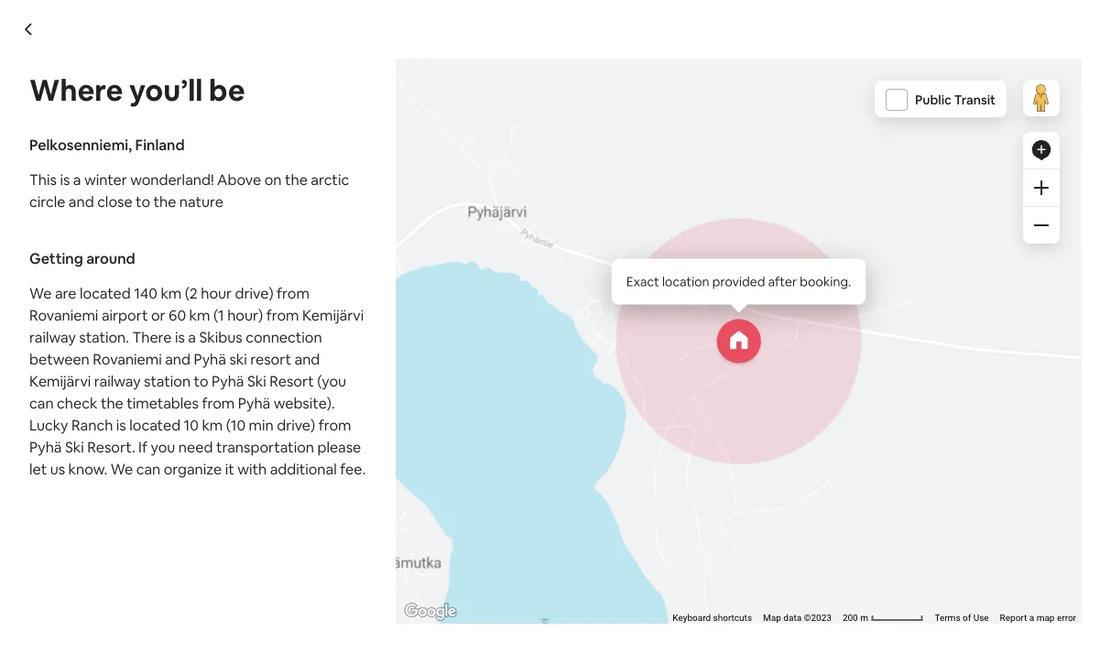 Task type: locate. For each thing, give the bounding box(es) containing it.
in
[[133, 556, 150, 583]]

share button
[[906, 126, 977, 158]]

2 vertical spatial a
[[1030, 613, 1035, 624]]

resort.
[[87, 438, 135, 456]]

m
[[861, 613, 869, 624]]

pelkosenniemi, finland up winter
[[29, 135, 185, 154]]

1 vertical spatial the
[[153, 192, 176, 211]]

map data ©2023
[[763, 613, 832, 624]]

be right you'll
[[209, 71, 245, 109]]

is inside "this is a winter wonderland! above on the arctic circle and close to the nature"
[[60, 170, 70, 189]]

railway up check
[[94, 372, 141, 390]]

0 vertical spatial the
[[285, 170, 308, 189]]

pelkosenniemi, up 'arctic'
[[306, 133, 396, 149]]

to inside we are located 140 km (2 hour drive) from rovaniemi airport or 60 km (1 hour) from kemijärvi railway station. there is a skibus connection between rovaniemi and pyhä ski resort and kemijärvi railway station to pyhä ski resort (you can check the timetables from pyhä website). lucky ranch is located 10 km (10 min drive) from pyhä ski resort. if you need transportation please let us know. we can organize it with additional fee.
[[194, 372, 208, 390]]

0 horizontal spatial the
[[101, 394, 123, 412]]

1 horizontal spatial and
[[165, 350, 191, 368]]

we left are
[[29, 284, 52, 302]]

located
[[80, 284, 131, 302], [129, 416, 181, 434]]

2 vertical spatial km
[[202, 416, 223, 434]]

website).
[[274, 394, 335, 412]]

1 horizontal spatial the
[[153, 192, 176, 211]]

there
[[132, 328, 172, 346]]

1 horizontal spatial a
[[188, 328, 196, 346]]

0 horizontal spatial ski
[[65, 438, 84, 456]]

wonderland!
[[130, 170, 214, 189]]

and up station
[[165, 350, 191, 368]]

welcome image
[[804, 348, 1038, 507]]

the up ranch
[[101, 394, 123, 412]]

0 horizontal spatial snow igloo image
[[73, 174, 556, 507]]

pyhä down the skibus
[[194, 350, 226, 368]]

profile element
[[715, 0, 1038, 73]]

located down timetables
[[129, 416, 181, 434]]

to right station
[[194, 372, 208, 390]]

finland
[[399, 133, 442, 149], [135, 135, 185, 154]]

hour)
[[227, 306, 263, 324]]

2 horizontal spatial a
[[1030, 613, 1035, 624]]

the down wonderland!
[[153, 192, 176, 211]]

snow igloo
[[73, 93, 195, 124]]

between
[[29, 350, 90, 368]]

1 vertical spatial be
[[546, 636, 562, 652]]

and inside "this is a winter wonderland! above on the arctic circle and close to the nature"
[[69, 192, 94, 211]]

1 vertical spatial we
[[111, 460, 133, 478]]

need
[[179, 438, 213, 456]]

pelkosenniemi,
[[306, 133, 396, 149], [29, 135, 132, 154]]

pelkosenniemi, inside button
[[306, 133, 396, 149]]

0 horizontal spatial a
[[73, 170, 81, 189]]

pelkosenniemi, down "snow"
[[29, 135, 132, 154]]

ski up the know.
[[65, 438, 84, 456]]

is right "this" on the top of page
[[60, 170, 70, 189]]

1 horizontal spatial pelkosenniemi, finland
[[306, 133, 442, 149]]

rovaniemi down are
[[29, 306, 98, 324]]

is down 60
[[175, 328, 185, 346]]

1 horizontal spatial is
[[116, 416, 126, 434]]

1 horizontal spatial be
[[546, 636, 562, 652]]

we
[[29, 284, 52, 302], [111, 460, 133, 478]]

located up airport
[[80, 284, 131, 302]]

public
[[915, 92, 952, 108]]

your stay location, map pin image
[[717, 319, 761, 363]]

0 vertical spatial is
[[60, 170, 70, 189]]

railway
[[29, 328, 76, 346], [94, 372, 141, 390]]

pelkosenniemi, finland
[[306, 133, 442, 149], [29, 135, 185, 154]]

0 horizontal spatial be
[[209, 71, 245, 109]]

nature
[[179, 192, 223, 211]]

the
[[285, 170, 308, 189], [153, 192, 176, 211], [101, 394, 123, 412]]

above
[[217, 170, 261, 189]]

transit
[[955, 92, 996, 108]]

km left (1
[[189, 306, 210, 324]]

dome
[[213, 556, 269, 583]]

keyboard shortcuts
[[673, 613, 752, 624]]

railway up between at the left
[[29, 328, 76, 346]]

to right 'close'
[[136, 192, 150, 211]]

1 vertical spatial located
[[129, 416, 181, 434]]

snow
[[73, 93, 135, 124]]

by
[[344, 556, 367, 583]]

1 horizontal spatial railway
[[94, 372, 141, 390]]

140
[[134, 284, 157, 302]]

0 horizontal spatial is
[[60, 170, 70, 189]]

0 horizontal spatial finland
[[135, 135, 185, 154]]

be right may at the bottom left
[[546, 636, 562, 652]]

to inside "this is a winter wonderland! above on the arctic circle and close to the nature"
[[136, 192, 150, 211]]

1 vertical spatial drive)
[[277, 416, 315, 434]]

it
[[225, 460, 234, 478]]

ski
[[247, 372, 266, 390], [65, 438, 84, 456]]

we down resort.
[[111, 460, 133, 478]]

1 snow igloo image from the left
[[73, 174, 556, 507]]

snow igloo image
[[73, 174, 556, 507], [563, 174, 797, 341]]

a left map
[[1030, 613, 1035, 624]]

skibus
[[199, 328, 243, 346]]

pelkosenniemi, inside where you'll be dialog
[[29, 135, 132, 154]]

0 vertical spatial to
[[136, 192, 150, 211]]

a left winter
[[73, 170, 81, 189]]

1 horizontal spatial snow igloo image
[[563, 174, 797, 341]]

0 vertical spatial located
[[80, 284, 131, 302]]

kemijärvi up the connection at the bottom of page
[[302, 306, 364, 324]]

(2
[[185, 284, 198, 302]]

0 horizontal spatial railway
[[29, 328, 76, 346]]

guests
[[556, 619, 597, 636]]

is up resort.
[[116, 416, 126, 434]]

hosted
[[273, 556, 340, 583]]

km right 10
[[202, 416, 223, 434]]

report a map error
[[1000, 613, 1077, 624]]

0 vertical spatial drive)
[[235, 284, 274, 302]]

1 horizontal spatial pelkosenniemi,
[[306, 133, 396, 149]]

antti image
[[600, 551, 636, 588], [600, 551, 636, 588]]

2 vertical spatial the
[[101, 394, 123, 412]]

1 horizontal spatial kemijärvi
[[302, 306, 364, 324]]

0 vertical spatial km
[[161, 284, 182, 302]]

pyhä up min
[[238, 394, 270, 412]]

1 vertical spatial to
[[194, 372, 208, 390]]

0 vertical spatial kemijärvi
[[302, 306, 364, 324]]

drag pegman onto the map to open street view image
[[1024, 80, 1060, 116]]

200 m button
[[837, 611, 930, 625]]

1 vertical spatial can
[[136, 460, 161, 478]]

1 horizontal spatial drive)
[[277, 416, 315, 434]]

know.
[[68, 460, 107, 478]]

hour
[[201, 284, 232, 302]]

1 vertical spatial a
[[188, 328, 196, 346]]

map
[[763, 613, 781, 624]]

a
[[73, 170, 81, 189], [188, 328, 196, 346], [1030, 613, 1035, 624]]

resort
[[250, 350, 291, 368]]

kemijärvi
[[302, 306, 364, 324], [29, 372, 91, 390]]

1 vertical spatial kemijärvi
[[29, 372, 91, 390]]

drive) down website).
[[277, 416, 315, 434]]

0 vertical spatial railway
[[29, 328, 76, 346]]

kemijärvi down between at the left
[[29, 372, 91, 390]]

2 vertical spatial is
[[116, 416, 126, 434]]

station.
[[79, 328, 129, 346]]

to
[[136, 192, 150, 211], [194, 372, 208, 390]]

and down winter
[[69, 192, 94, 211]]

Start your search search field
[[418, 15, 693, 59]]

drive) up hour)
[[235, 284, 274, 302]]

1 horizontal spatial finland
[[399, 133, 442, 149]]

0 horizontal spatial pelkosenniemi,
[[29, 135, 132, 154]]

this is a winter wonderland! above on the arctic circle and close to the nature
[[29, 170, 349, 211]]

km left (2
[[161, 284, 182, 302]]

can down if
[[136, 460, 161, 478]]

pelkosenniemi, finland up 'arctic'
[[306, 133, 442, 149]]

report
[[1000, 613, 1027, 624]]

and
[[69, 192, 94, 211], [165, 350, 191, 368], [295, 350, 320, 368]]

map
[[1037, 613, 1055, 624]]

data
[[784, 613, 802, 624]]

can up lucky
[[29, 394, 54, 412]]

1 horizontal spatial we
[[111, 460, 133, 478]]

station
[[144, 372, 191, 390]]

where
[[29, 71, 123, 109]]

of
[[963, 613, 971, 624]]

timetables
[[127, 394, 199, 412]]

ranch
[[71, 416, 113, 434]]

and up the resort
[[295, 350, 320, 368]]

circle
[[29, 192, 65, 211]]

0 horizontal spatial to
[[136, 192, 150, 211]]

drive)
[[235, 284, 274, 302], [277, 416, 315, 434]]

rovaniemi down station.
[[93, 350, 162, 368]]

keyboard shortcuts button
[[673, 612, 752, 625]]

room
[[73, 556, 129, 583]]

0 vertical spatial we
[[29, 284, 52, 302]]

a left the skibus
[[188, 328, 196, 346]]

min
[[249, 416, 274, 434]]

the right on
[[285, 170, 308, 189]]

ski down the resort
[[247, 372, 266, 390]]

0 vertical spatial a
[[73, 170, 81, 189]]

(you
[[317, 372, 346, 390]]

1 vertical spatial is
[[175, 328, 185, 346]]

0 vertical spatial be
[[209, 71, 245, 109]]

pelkosenniemi, finland button
[[306, 130, 442, 152]]

0 horizontal spatial and
[[69, 192, 94, 211]]

0 horizontal spatial pelkosenniemi, finland
[[29, 135, 185, 154]]

1 horizontal spatial to
[[194, 372, 208, 390]]

share
[[935, 134, 969, 150]]

close
[[97, 192, 132, 211]]

antti
[[372, 556, 420, 583]]

shortcuts
[[713, 613, 752, 624]]

0 vertical spatial ski
[[247, 372, 266, 390]]

0 vertical spatial can
[[29, 394, 54, 412]]

be
[[209, 71, 245, 109], [546, 636, 562, 652]]



Task type: vqa. For each thing, say whether or not it's contained in the screenshot.
leftmost Kemijärvi
yes



Task type: describe. For each thing, give the bounding box(es) containing it.
save
[[1010, 134, 1038, 150]]

please
[[317, 438, 361, 456]]

ice
[[181, 556, 209, 583]]

a inside "this is a winter wonderland! above on the arctic circle and close to the nature"
[[73, 170, 81, 189]]

1 vertical spatial ski
[[65, 438, 84, 456]]

0 horizontal spatial we
[[29, 284, 52, 302]]

1 vertical spatial railway
[[94, 372, 141, 390]]

60
[[169, 306, 186, 324]]

getting around
[[29, 249, 135, 268]]

2 horizontal spatial and
[[295, 350, 320, 368]]

4.81 · 149 reviews
[[90, 133, 193, 149]]

an
[[154, 556, 177, 583]]

winter
[[84, 170, 127, 189]]

149 reviews button
[[123, 132, 193, 150]]

getting
[[29, 249, 83, 268]]

pyhä down ski
[[212, 372, 244, 390]]

resort
[[270, 372, 314, 390]]

other
[[518, 619, 554, 636]]

·
[[116, 133, 120, 149]]

google map
showing 0 points of interest. region
[[330, 44, 1112, 653]]

you'll
[[129, 71, 203, 109]]

1 horizontal spatial ski
[[247, 372, 266, 390]]

us
[[50, 460, 65, 478]]

lucky ranch is good place to spot lights image
[[804, 174, 1038, 341]]

terms
[[935, 613, 961, 624]]

where you'll be dialog
[[0, 0, 1112, 653]]

organize
[[164, 460, 222, 478]]

additional
[[270, 460, 337, 478]]

149
[[123, 133, 144, 149]]

4.81
[[90, 133, 114, 149]]

save button
[[980, 126, 1046, 158]]

may
[[518, 636, 544, 652]]

the inside we are located 140 km (2 hour drive) from rovaniemi airport or 60 km (1 hour) from kemijärvi railway station. there is a skibus connection between rovaniemi and pyhä ski resort and kemijärvi railway station to pyhä ski resort (you can check the timetables from pyhä website). lucky ranch is located 10 km (10 min drive) from pyhä ski resort. if you need transportation please let us know. we can organize it with additional fee.
[[101, 394, 123, 412]]

public transit
[[915, 92, 996, 108]]

1 horizontal spatial can
[[136, 460, 161, 478]]

you
[[151, 438, 175, 456]]

zoom in image
[[1035, 181, 1049, 195]]

reviews
[[147, 133, 193, 149]]

other guests may be here
[[518, 619, 597, 652]]

1 vertical spatial rovaniemi
[[93, 350, 162, 368]]

(1
[[214, 306, 224, 324]]

connection
[[246, 328, 322, 346]]

finland inside where you'll be dialog
[[135, 135, 185, 154]]

if
[[138, 438, 148, 456]]

google image
[[400, 600, 461, 624]]

0 vertical spatial rovaniemi
[[29, 306, 98, 324]]

this
[[29, 170, 57, 189]]

©2023
[[804, 613, 832, 624]]

warm sleeping bags image
[[563, 348, 797, 507]]

error
[[1057, 613, 1077, 624]]

0 horizontal spatial can
[[29, 394, 54, 412]]

report a map error link
[[1000, 613, 1077, 624]]

where you'll be
[[29, 71, 245, 109]]

around
[[86, 249, 135, 268]]

pyhä down lucky
[[29, 438, 62, 456]]

a inside we are located 140 km (2 hour drive) from rovaniemi airport or 60 km (1 hour) from kemijärvi railway station. there is a skibus connection between rovaniemi and pyhä ski resort and kemijärvi railway station to pyhä ski resort (you can check the timetables from pyhä website). lucky ranch is located 10 km (10 min drive) from pyhä ski resort. if you need transportation please let us know. we can organize it with additional fee.
[[188, 328, 196, 346]]

arctic
[[311, 170, 349, 189]]

ski
[[229, 350, 247, 368]]

2 horizontal spatial the
[[285, 170, 308, 189]]

be inside dialog
[[209, 71, 245, 109]]

200 m
[[843, 613, 871, 624]]

terms of use link
[[935, 613, 989, 624]]

add a place to the map image
[[1031, 139, 1053, 161]]

or
[[151, 306, 165, 324]]

on
[[265, 170, 282, 189]]

lucky
[[29, 416, 68, 434]]

1 vertical spatial km
[[189, 306, 210, 324]]

0 horizontal spatial kemijärvi
[[29, 372, 91, 390]]

are
[[55, 284, 76, 302]]

keyboard
[[673, 613, 711, 624]]

here
[[565, 636, 592, 652]]

2 snow igloo image from the left
[[563, 174, 797, 341]]

airport
[[102, 306, 148, 324]]

10
[[184, 416, 199, 434]]

we are located 140 km (2 hour drive) from rovaniemi airport or 60 km (1 hour) from kemijärvi railway station. there is a skibus connection between rovaniemi and pyhä ski resort and kemijärvi railway station to pyhä ski resort (you can check the timetables from pyhä website). lucky ranch is located 10 km (10 min drive) from pyhä ski resort. if you need transportation please let us know. we can organize it with additional fee.
[[29, 284, 366, 478]]

pelkosenniemi, finland inside where you'll be dialog
[[29, 135, 185, 154]]

200
[[843, 613, 858, 624]]

2 horizontal spatial is
[[175, 328, 185, 346]]

igloo
[[140, 93, 195, 124]]

zoom out image
[[1035, 218, 1049, 233]]

0 horizontal spatial drive)
[[235, 284, 274, 302]]

use
[[974, 613, 989, 624]]

room in an ice dome hosted by antti
[[73, 556, 420, 583]]

be inside other guests may be here
[[546, 636, 562, 652]]

(10
[[226, 416, 246, 434]]

finland inside button
[[399, 133, 442, 149]]

terms of use
[[935, 613, 989, 624]]

check
[[57, 394, 97, 412]]

transportation
[[216, 438, 314, 456]]

let
[[29, 460, 47, 478]]

fee.
[[340, 460, 366, 478]]



